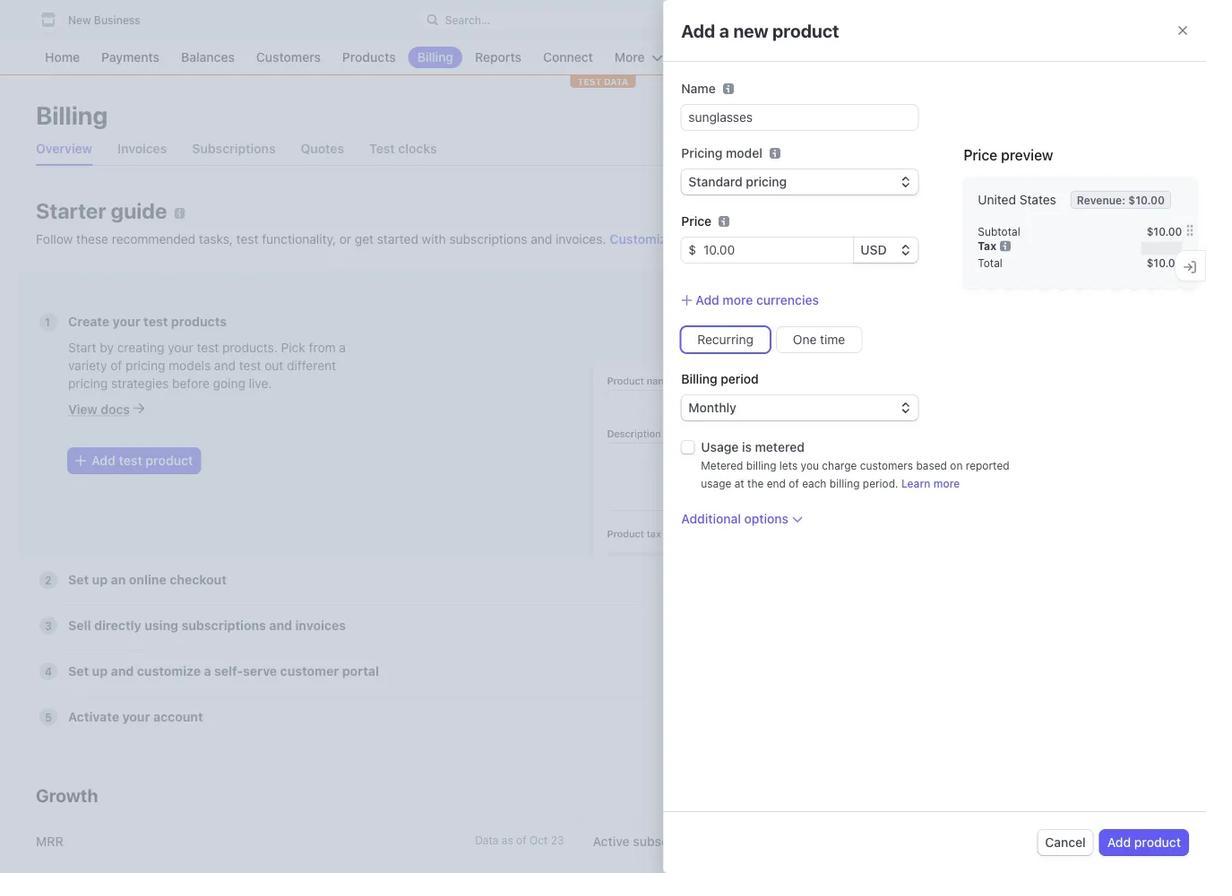 Task type: vqa. For each thing, say whether or not it's contained in the screenshot.
the 7 day trial at the left top
no



Task type: describe. For each thing, give the bounding box(es) containing it.
customers
[[860, 460, 914, 472]]

options
[[745, 512, 789, 526]]

live.
[[249, 376, 272, 390]]

additional
[[682, 512, 741, 526]]

active subscribers
[[593, 834, 703, 849]]

started
[[377, 232, 419, 247]]

follow
[[36, 232, 73, 247]]

as for active subscribers
[[1059, 834, 1071, 846]]

docs
[[101, 402, 130, 416]]

recurring
[[698, 332, 754, 347]]

add more currencies
[[696, 293, 819, 307]]

1 vertical spatial billing
[[830, 477, 860, 490]]

more for add
[[723, 293, 753, 307]]

active
[[593, 834, 630, 849]]

states
[[1020, 192, 1057, 207]]

test down docs
[[119, 453, 142, 468]]

pricing model
[[682, 146, 763, 160]]

preview
[[1002, 147, 1054, 164]]

additional options
[[682, 512, 789, 526]]

strategies
[[111, 376, 169, 390]]

recommended
[[112, 232, 195, 247]]

growth
[[36, 784, 98, 805]]

out
[[265, 358, 284, 372]]

learn
[[902, 477, 931, 490]]

0 vertical spatial $10.00
[[1129, 194, 1165, 206]]

reported
[[966, 460, 1010, 472]]

Premium Plan, sunglasses, etc. text field
[[682, 105, 918, 130]]

products.
[[222, 340, 278, 355]]

your inside start by creating your test products. pick from a variety of pricing models and test out different pricing strategies before going live.
[[168, 340, 193, 355]]

data as of oct 23 for active subscribers
[[1032, 834, 1121, 846]]

cancel
[[1046, 835, 1086, 850]]

additional options button
[[682, 510, 803, 528]]

usage
[[701, 440, 739, 455]]

invoices.
[[556, 232, 606, 247]]

price preview
[[964, 147, 1054, 164]]

variety
[[68, 358, 107, 372]]

products
[[171, 314, 227, 329]]

united
[[978, 192, 1017, 207]]

billing for billing period
[[682, 372, 718, 386]]

usage is metered
[[701, 440, 805, 455]]

different
[[287, 358, 336, 372]]

on
[[950, 460, 963, 472]]

with
[[422, 232, 446, 247]]

$ button
[[682, 238, 697, 263]]

based
[[917, 460, 947, 472]]

data
[[604, 76, 629, 87]]

a inside start by creating your test products. pick from a variety of pricing models and test out different pricing strategies before going live.
[[339, 340, 346, 355]]

starter
[[36, 198, 106, 223]]

0 horizontal spatial guide
[[111, 198, 167, 223]]

each
[[802, 477, 827, 490]]

going
[[213, 376, 246, 390]]

time
[[820, 332, 846, 347]]

the
[[748, 477, 764, 490]]

1
[[45, 316, 50, 329]]

revenue: $10.00
[[1077, 194, 1165, 206]]

new
[[734, 20, 769, 41]]

usd
[[861, 242, 887, 257]]

1 horizontal spatial a
[[720, 20, 730, 41]]

usage
[[701, 477, 732, 490]]

data for active subscribers
[[1032, 834, 1056, 846]]

product inside "button"
[[1135, 835, 1182, 850]]

start by creating your test products. pick from a variety of pricing models and test out different pricing strategies before going live.
[[68, 340, 346, 390]]

metered
[[701, 460, 744, 472]]

at
[[735, 477, 745, 490]]

test down products.
[[239, 358, 261, 372]]

test up creating
[[144, 314, 168, 329]]

view
[[68, 402, 97, 416]]

test up models
[[197, 340, 219, 355]]

get
[[355, 232, 374, 247]]

pick
[[281, 340, 306, 355]]

add for add a new product
[[682, 20, 716, 41]]

create
[[68, 314, 110, 329]]

one
[[793, 332, 817, 347]]

currencies
[[757, 293, 819, 307]]

model
[[726, 146, 763, 160]]

test
[[578, 76, 602, 87]]

tax
[[978, 240, 997, 252]]

0 horizontal spatial product
[[146, 453, 193, 468]]

view docs
[[68, 402, 130, 416]]

info image
[[770, 148, 781, 159]]

add test product
[[91, 453, 193, 468]]

creating
[[117, 340, 164, 355]]

starter guide
[[36, 198, 167, 223]]

customize
[[610, 232, 674, 247]]

$10.00 for total
[[1147, 257, 1183, 269]]

price for price
[[682, 214, 712, 229]]

add a new product
[[682, 20, 840, 41]]

subtotal
[[978, 225, 1021, 238]]

billing period
[[682, 372, 759, 386]]

test data
[[578, 76, 629, 87]]



Task type: locate. For each thing, give the bounding box(es) containing it.
end
[[767, 477, 786, 490]]

of inside metered billing lets you charge customers based on reported usage at the end of each billing period.
[[789, 477, 799, 490]]

add left new
[[682, 20, 716, 41]]

1 horizontal spatial more
[[934, 477, 960, 490]]

a right from
[[339, 340, 346, 355]]

1 horizontal spatial guide
[[677, 232, 711, 247]]

1 oct from the left
[[530, 834, 548, 846]]

0 vertical spatial pricing
[[126, 358, 165, 372]]

0 vertical spatial price
[[964, 147, 998, 164]]

1 horizontal spatial pricing
[[126, 358, 165, 372]]

1 vertical spatial pricing
[[68, 376, 108, 390]]

add product button
[[1101, 830, 1189, 855]]

1 vertical spatial your
[[168, 340, 193, 355]]

your up creating
[[113, 314, 140, 329]]

price up $
[[682, 214, 712, 229]]

0 vertical spatial and
[[531, 232, 552, 247]]

info image
[[1001, 241, 1011, 251]]

guide right customize
[[677, 232, 711, 247]]

1 23 from the left
[[551, 834, 564, 846]]

billing down charge
[[830, 477, 860, 490]]

23 for mrr
[[551, 834, 564, 846]]

and inside start by creating your test products. pick from a variety of pricing models and test out different pricing strategies before going live.
[[214, 358, 236, 372]]

oct
[[530, 834, 548, 846], [1087, 834, 1105, 846]]

pricing down variety
[[68, 376, 108, 390]]

as for mrr
[[502, 834, 513, 846]]

1 vertical spatial price
[[682, 214, 712, 229]]

add inside button
[[696, 293, 720, 307]]

2 vertical spatial product
[[1135, 835, 1182, 850]]

0 vertical spatial more
[[723, 293, 753, 307]]

subscribers
[[633, 834, 703, 849]]

info element
[[770, 148, 781, 159]]

more inside button
[[723, 293, 753, 307]]

1 data as of oct 23 from the left
[[475, 834, 564, 846]]

0.00 text field
[[697, 238, 854, 263]]

23
[[551, 834, 564, 846], [1108, 834, 1121, 846]]

lets
[[780, 460, 798, 472]]

23 left active
[[551, 834, 564, 846]]

0 horizontal spatial a
[[339, 340, 346, 355]]

test
[[236, 232, 259, 247], [144, 314, 168, 329], [197, 340, 219, 355], [239, 358, 261, 372], [119, 453, 142, 468]]

0 horizontal spatial 23
[[551, 834, 564, 846]]

1 horizontal spatial billing
[[830, 477, 860, 490]]

add down view docs link
[[91, 453, 116, 468]]

0 vertical spatial billing
[[36, 100, 108, 130]]

0 vertical spatial your
[[113, 314, 140, 329]]

and left invoices.
[[531, 232, 552, 247]]

add for add more currencies
[[696, 293, 720, 307]]

oct for mrr
[[530, 834, 548, 846]]

add for add product
[[1108, 835, 1132, 850]]

test right tasks,
[[236, 232, 259, 247]]

add product
[[1108, 835, 1182, 850]]

subscriptions
[[450, 232, 528, 247]]

these
[[76, 232, 108, 247]]

1 horizontal spatial 23
[[1108, 834, 1121, 846]]

period
[[721, 372, 759, 386]]

name
[[682, 81, 716, 96]]

pricing
[[126, 358, 165, 372], [68, 376, 108, 390]]

and up going
[[214, 358, 236, 372]]

1 horizontal spatial product
[[773, 20, 840, 41]]

billing
[[36, 100, 108, 130], [682, 372, 718, 386]]

and
[[531, 232, 552, 247], [214, 358, 236, 372]]

1 vertical spatial a
[[339, 340, 346, 355]]

data as of oct 23
[[475, 834, 564, 846], [1032, 834, 1121, 846]]

$
[[689, 242, 697, 257]]

one time
[[793, 332, 846, 347]]

1 horizontal spatial and
[[531, 232, 552, 247]]

add for add test product
[[91, 453, 116, 468]]

0 horizontal spatial data
[[475, 834, 499, 846]]

2 data as of oct 23 from the left
[[1032, 834, 1121, 846]]

add
[[682, 20, 716, 41], [696, 293, 720, 307], [91, 453, 116, 468], [1108, 835, 1132, 850]]

add right cancel
[[1108, 835, 1132, 850]]

learn more link
[[902, 477, 960, 491]]

guide up recommended
[[111, 198, 167, 223]]

1 data from the left
[[475, 834, 499, 846]]

follow these recommended tasks, test functionality, or get started with subscriptions and invoices. customize guide
[[36, 232, 711, 247]]

a
[[720, 20, 730, 41], [339, 340, 346, 355]]

your up models
[[168, 340, 193, 355]]

more for learn
[[934, 477, 960, 490]]

product
[[773, 20, 840, 41], [146, 453, 193, 468], [1135, 835, 1182, 850]]

1 horizontal spatial your
[[168, 340, 193, 355]]

more
[[723, 293, 753, 307], [934, 477, 960, 490]]

0 horizontal spatial pricing
[[68, 376, 108, 390]]

1 horizontal spatial billing
[[682, 372, 718, 386]]

1 horizontal spatial price
[[964, 147, 998, 164]]

more down on
[[934, 477, 960, 490]]

from
[[309, 340, 336, 355]]

more up recurring
[[723, 293, 753, 307]]

united states
[[978, 192, 1057, 207]]

tasks,
[[199, 232, 233, 247]]

0 horizontal spatial oct
[[530, 834, 548, 846]]

2 23 from the left
[[1108, 834, 1121, 846]]

add up recurring
[[696, 293, 720, 307]]

oct for active subscribers
[[1087, 834, 1105, 846]]

a left new
[[720, 20, 730, 41]]

0 horizontal spatial billing
[[747, 460, 777, 472]]

learn more
[[902, 477, 960, 490]]

2 vertical spatial $10.00
[[1147, 257, 1183, 269]]

of inside start by creating your test products. pick from a variety of pricing models and test out different pricing strategies before going live.
[[110, 358, 122, 372]]

create your test products
[[68, 314, 227, 329]]

1 vertical spatial product
[[146, 453, 193, 468]]

add test product link
[[68, 448, 200, 473]]

price for price preview
[[964, 147, 998, 164]]

1 as from the left
[[502, 834, 513, 846]]

2 as from the left
[[1059, 834, 1071, 846]]

oct right cancel
[[1087, 834, 1105, 846]]

1 horizontal spatial oct
[[1087, 834, 1105, 846]]

revenue:
[[1077, 194, 1126, 206]]

mrr
[[36, 834, 63, 849]]

0 horizontal spatial data as of oct 23
[[475, 834, 564, 846]]

0 horizontal spatial and
[[214, 358, 236, 372]]

23 right cancel
[[1108, 834, 1121, 846]]

start
[[68, 340, 96, 355]]

add inside "button"
[[1108, 835, 1132, 850]]

1 vertical spatial billing
[[682, 372, 718, 386]]

0 vertical spatial product
[[773, 20, 840, 41]]

cancel button
[[1038, 830, 1093, 855]]

by
[[100, 340, 114, 355]]

usd button
[[854, 238, 918, 263]]

0 vertical spatial a
[[720, 20, 730, 41]]

1 vertical spatial more
[[934, 477, 960, 490]]

price
[[964, 147, 998, 164], [682, 214, 712, 229]]

billing for billing
[[36, 100, 108, 130]]

of
[[110, 358, 122, 372], [789, 477, 799, 490], [516, 834, 527, 846], [1074, 834, 1084, 846]]

0 horizontal spatial price
[[682, 214, 712, 229]]

0 horizontal spatial as
[[502, 834, 513, 846]]

you
[[801, 460, 819, 472]]

0 vertical spatial guide
[[111, 198, 167, 223]]

is
[[742, 440, 752, 455]]

23 for active subscribers
[[1108, 834, 1121, 846]]

metered
[[755, 440, 805, 455]]

1 horizontal spatial data
[[1032, 834, 1056, 846]]

data
[[475, 834, 499, 846], [1032, 834, 1056, 846]]

or
[[340, 232, 352, 247]]

price left preview on the top of page
[[964, 147, 998, 164]]

1 horizontal spatial as
[[1059, 834, 1071, 846]]

total
[[978, 257, 1003, 269]]

1 horizontal spatial data as of oct 23
[[1032, 834, 1121, 846]]

functionality,
[[262, 232, 336, 247]]

pricing down creating
[[126, 358, 165, 372]]

models
[[169, 358, 211, 372]]

2 data from the left
[[1032, 834, 1056, 846]]

metered billing lets you charge customers based on reported usage at the end of each billing period.
[[701, 460, 1010, 490]]

2 horizontal spatial product
[[1135, 835, 1182, 850]]

add more currencies button
[[682, 291, 819, 309]]

oct left active
[[530, 834, 548, 846]]

as
[[502, 834, 513, 846], [1059, 834, 1071, 846]]

period.
[[863, 477, 899, 490]]

1 vertical spatial $10.00
[[1147, 225, 1183, 238]]

2 oct from the left
[[1087, 834, 1105, 846]]

0 horizontal spatial more
[[723, 293, 753, 307]]

1 vertical spatial and
[[214, 358, 236, 372]]

before
[[172, 376, 210, 390]]

data as of oct 23 for mrr
[[475, 834, 564, 846]]

view docs link
[[68, 402, 144, 416]]

guide
[[111, 198, 167, 223], [677, 232, 711, 247]]

1 vertical spatial guide
[[677, 232, 711, 247]]

data for mrr
[[475, 834, 499, 846]]

0 horizontal spatial your
[[113, 314, 140, 329]]

0 vertical spatial billing
[[747, 460, 777, 472]]

billing up the
[[747, 460, 777, 472]]

charge
[[822, 460, 857, 472]]

pricing
[[682, 146, 723, 160]]

0 horizontal spatial billing
[[36, 100, 108, 130]]

customize guide link
[[610, 232, 724, 247]]

$10.00 for subtotal
[[1147, 225, 1183, 238]]



